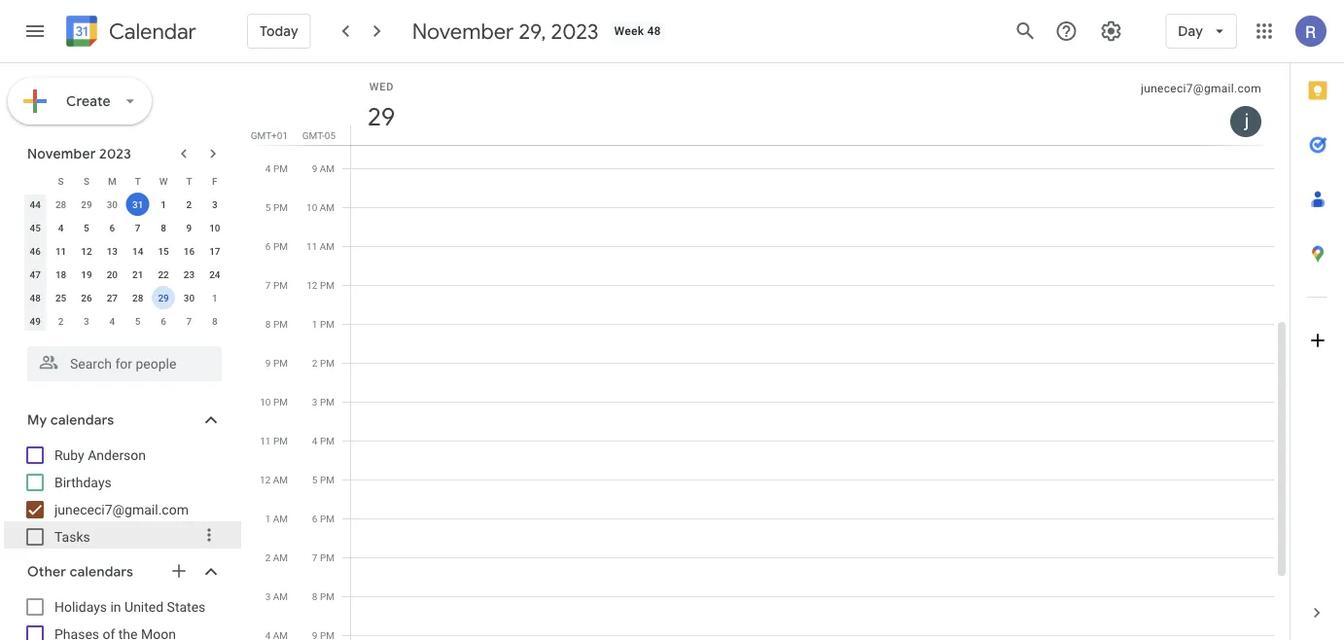 Task type: vqa. For each thing, say whether or not it's contained in the screenshot.


Task type: locate. For each thing, give the bounding box(es) containing it.
9
[[312, 163, 318, 174], [186, 222, 192, 234], [266, 357, 271, 369]]

12 for 12 pm
[[307, 279, 318, 291]]

8 pm up 9 pm
[[266, 318, 288, 330]]

row containing 44
[[22, 193, 228, 216]]

2 down 1 am
[[265, 552, 271, 563]]

6 pm right 1 am
[[312, 513, 335, 525]]

0 horizontal spatial 4 pm
[[266, 163, 288, 174]]

2 vertical spatial 29
[[158, 292, 169, 304]]

main drawer image
[[23, 19, 47, 43]]

tasks
[[54, 529, 90, 545]]

2 horizontal spatial 9
[[312, 163, 318, 174]]

junececi7@gmail.com up tasks list item
[[54, 502, 189, 518]]

1 horizontal spatial 11
[[260, 435, 271, 447]]

2 am
[[265, 552, 288, 563]]

0 horizontal spatial 10
[[209, 222, 220, 234]]

calendars for other calendars
[[70, 563, 133, 581]]

1 horizontal spatial 6 pm
[[312, 513, 335, 525]]

29 right october 28 element
[[81, 199, 92, 210]]

1 vertical spatial 48
[[30, 292, 41, 304]]

1 vertical spatial junececi7@gmail.com
[[54, 502, 189, 518]]

2 horizontal spatial 12
[[307, 279, 318, 291]]

7 pm right the 2 am
[[312, 552, 335, 563]]

1 row from the top
[[22, 169, 228, 193]]

1 vertical spatial 30
[[184, 292, 195, 304]]

0 vertical spatial 5 pm
[[266, 201, 288, 213]]

calendars for my calendars
[[50, 412, 114, 429]]

1 vertical spatial 29
[[81, 199, 92, 210]]

t up 31
[[135, 175, 141, 187]]

0 vertical spatial 7 pm
[[266, 279, 288, 291]]

12 element
[[75, 239, 98, 263]]

other
[[27, 563, 66, 581]]

30 down the m
[[107, 199, 118, 210]]

row
[[22, 169, 228, 193], [22, 193, 228, 216], [22, 216, 228, 239], [22, 239, 228, 263], [22, 263, 228, 286], [22, 286, 228, 309], [22, 309, 228, 333]]

0 horizontal spatial 48
[[30, 292, 41, 304]]

november for november 2023
[[27, 145, 96, 163]]

0 horizontal spatial november
[[27, 145, 96, 163]]

am up the 2 am
[[273, 513, 288, 525]]

3 for 3 am
[[265, 591, 271, 602]]

0 vertical spatial 48
[[648, 24, 661, 38]]

0 vertical spatial november
[[412, 18, 514, 45]]

4 pm
[[266, 163, 288, 174], [312, 435, 335, 447]]

11 up 12 am
[[260, 435, 271, 447]]

m
[[108, 175, 116, 187]]

1 down w
[[161, 199, 166, 210]]

28 right the 44
[[55, 199, 66, 210]]

0 vertical spatial 6 pm
[[266, 240, 288, 252]]

calendar element
[[62, 12, 196, 54]]

0 horizontal spatial 30
[[107, 199, 118, 210]]

november 29, 2023
[[412, 18, 599, 45]]

47
[[30, 269, 41, 280]]

48 inside 'november 2023' grid
[[30, 292, 41, 304]]

2023
[[551, 18, 599, 45], [99, 145, 131, 163]]

0 horizontal spatial 28
[[55, 199, 66, 210]]

25 element
[[49, 286, 73, 309]]

1
[[161, 199, 166, 210], [212, 292, 218, 304], [312, 318, 318, 330], [265, 513, 271, 525]]

december 4 element
[[101, 309, 124, 333]]

6
[[109, 222, 115, 234], [266, 240, 271, 252], [161, 315, 166, 327], [312, 513, 318, 525]]

26 element
[[75, 286, 98, 309]]

48
[[648, 24, 661, 38], [30, 292, 41, 304]]

6 row from the top
[[22, 286, 228, 309]]

t right w
[[186, 175, 192, 187]]

2 vertical spatial 12
[[260, 474, 271, 486]]

am up 12 pm
[[320, 240, 335, 252]]

am down the 2 am
[[273, 591, 288, 602]]

pm
[[273, 163, 288, 174], [273, 201, 288, 213], [273, 240, 288, 252], [273, 279, 288, 291], [320, 279, 335, 291], [273, 318, 288, 330], [320, 318, 335, 330], [273, 357, 288, 369], [320, 357, 335, 369], [273, 396, 288, 408], [320, 396, 335, 408], [273, 435, 288, 447], [320, 435, 335, 447], [320, 474, 335, 486], [320, 513, 335, 525], [320, 552, 335, 563], [320, 591, 335, 602]]

1 horizontal spatial junececi7@gmail.com
[[1142, 82, 1262, 95]]

wednesday, november 29 element
[[359, 94, 404, 139]]

calendars up in
[[70, 563, 133, 581]]

29 down wed
[[366, 101, 394, 133]]

5 down 28 element
[[135, 315, 141, 327]]

1 down 12 pm
[[312, 318, 318, 330]]

tab list
[[1291, 63, 1345, 586]]

am for 2 am
[[273, 552, 288, 563]]

1 horizontal spatial 12
[[260, 474, 271, 486]]

49
[[30, 315, 41, 327]]

18
[[55, 269, 66, 280]]

5 row from the top
[[22, 263, 228, 286]]

5
[[266, 201, 271, 213], [84, 222, 89, 234], [135, 315, 141, 327], [312, 474, 318, 486]]

3 down 2 pm
[[312, 396, 318, 408]]

s up october 29 element
[[84, 175, 89, 187]]

s
[[58, 175, 64, 187], [84, 175, 89, 187]]

0 vertical spatial 28
[[55, 199, 66, 210]]

9 down gmt-
[[312, 163, 318, 174]]

24 element
[[203, 263, 227, 286]]

28 for october 28 element
[[55, 199, 66, 210]]

9 up 16 element
[[186, 222, 192, 234]]

12 for 12
[[81, 245, 92, 257]]

12 am
[[260, 474, 288, 486]]

december 8 element
[[203, 309, 227, 333]]

2 right 9 pm
[[312, 357, 318, 369]]

7 up '14' element
[[135, 222, 141, 234]]

calendars
[[50, 412, 114, 429], [70, 563, 133, 581]]

1 horizontal spatial 5 pm
[[312, 474, 335, 486]]

0 horizontal spatial 12
[[81, 245, 92, 257]]

21
[[132, 269, 143, 280]]

row containing s
[[22, 169, 228, 193]]

29 for october 29 element
[[81, 199, 92, 210]]

day button
[[1166, 8, 1238, 54]]

6 right 1 am
[[312, 513, 318, 525]]

2 vertical spatial 9
[[266, 357, 271, 369]]

0 horizontal spatial 11
[[55, 245, 66, 257]]

holidays
[[54, 599, 107, 615]]

row group containing 44
[[22, 193, 228, 333]]

junececi7@gmail.com inside my calendars list
[[54, 502, 189, 518]]

4 down gmt+01
[[266, 163, 271, 174]]

5 pm
[[266, 201, 288, 213], [312, 474, 335, 486]]

1 vertical spatial 9
[[186, 222, 192, 234]]

2 up 16 element
[[186, 199, 192, 210]]

22
[[158, 269, 169, 280]]

31
[[132, 199, 143, 210]]

17
[[209, 245, 220, 257]]

pm left 11 am on the top left of page
[[273, 240, 288, 252]]

1 vertical spatial 28
[[132, 292, 143, 304]]

28 for 28 element
[[132, 292, 143, 304]]

1 vertical spatial 10
[[209, 222, 220, 234]]

1 vertical spatial 7 pm
[[312, 552, 335, 563]]

0 horizontal spatial 2023
[[99, 145, 131, 163]]

1 up december 8 element
[[212, 292, 218, 304]]

5 pm left 10 am
[[266, 201, 288, 213]]

december 5 element
[[126, 309, 150, 333]]

14 element
[[126, 239, 150, 263]]

10 up 11 pm
[[260, 396, 271, 408]]

8 down december 1 element
[[212, 315, 218, 327]]

21 element
[[126, 263, 150, 286]]

pm up 1 pm
[[320, 279, 335, 291]]

november left '29,'
[[412, 18, 514, 45]]

10 for 10 pm
[[260, 396, 271, 408]]

3 down the 2 am
[[265, 591, 271, 602]]

0 vertical spatial 12
[[81, 245, 92, 257]]

11 inside 'row'
[[55, 245, 66, 257]]

8
[[161, 222, 166, 234], [212, 315, 218, 327], [266, 318, 271, 330], [312, 591, 318, 602]]

31 cell
[[125, 193, 151, 216]]

30
[[107, 199, 118, 210], [184, 292, 195, 304]]

1 horizontal spatial 30
[[184, 292, 195, 304]]

7 down the 30 "element"
[[186, 315, 192, 327]]

2
[[186, 199, 192, 210], [58, 315, 64, 327], [312, 357, 318, 369], [265, 552, 271, 563]]

am for 10 am
[[320, 201, 335, 213]]

3 row from the top
[[22, 216, 228, 239]]

10 up 11 am on the top left of page
[[307, 201, 318, 213]]

4 row from the top
[[22, 239, 228, 263]]

9 am
[[312, 163, 335, 174]]

3 for 3 pm
[[312, 396, 318, 408]]

0 vertical spatial 4 pm
[[266, 163, 288, 174]]

11 for 11 pm
[[260, 435, 271, 447]]

10 up 17 on the top left
[[209, 222, 220, 234]]

48 down the 47
[[30, 292, 41, 304]]

2 vertical spatial 10
[[260, 396, 271, 408]]

1 horizontal spatial 4 pm
[[312, 435, 335, 447]]

am down 1 am
[[273, 552, 288, 563]]

am up 1 am
[[273, 474, 288, 486]]

13
[[107, 245, 118, 257]]

2023 right '29,'
[[551, 18, 599, 45]]

row group inside 'november 2023' grid
[[22, 193, 228, 333]]

29 inside wed 29
[[366, 101, 394, 133]]

0 vertical spatial junececi7@gmail.com
[[1142, 82, 1262, 95]]

30 inside "element"
[[184, 292, 195, 304]]

november 2023
[[27, 145, 131, 163]]

3 down f
[[212, 199, 218, 210]]

None search field
[[0, 339, 241, 381]]

birthdays
[[54, 474, 112, 490]]

2 down 25 element
[[58, 315, 64, 327]]

0 vertical spatial 29
[[366, 101, 394, 133]]

gmt-05
[[302, 129, 336, 141]]

am down 05
[[320, 163, 335, 174]]

25
[[55, 292, 66, 304]]

28 down 21
[[132, 292, 143, 304]]

am down 9 am
[[320, 201, 335, 213]]

12 inside 12 element
[[81, 245, 92, 257]]

48 right week
[[648, 24, 661, 38]]

5 pm right 12 am
[[312, 474, 335, 486]]

calendars up ruby
[[50, 412, 114, 429]]

1 down 12 am
[[265, 513, 271, 525]]

0 horizontal spatial t
[[135, 175, 141, 187]]

2 t from the left
[[186, 175, 192, 187]]

0 vertical spatial 10
[[307, 201, 318, 213]]

calendar
[[109, 18, 196, 45]]

wed 29
[[366, 80, 394, 133]]

0 horizontal spatial 8 pm
[[266, 318, 288, 330]]

row containing 49
[[22, 309, 228, 333]]

4 down 3 pm
[[312, 435, 318, 447]]

6 down 29 cell on the top of the page
[[161, 315, 166, 327]]

wed
[[369, 80, 394, 92]]

4 pm down 3 pm
[[312, 435, 335, 447]]

4 pm down gmt+01
[[266, 163, 288, 174]]

other calendars
[[27, 563, 133, 581]]

1 horizontal spatial 10
[[260, 396, 271, 408]]

0 vertical spatial 30
[[107, 199, 118, 210]]

14
[[132, 245, 143, 257]]

calendar heading
[[105, 18, 196, 45]]

anderson
[[88, 447, 146, 463]]

am for 12 am
[[273, 474, 288, 486]]

6 down 'october 30' 'element'
[[109, 222, 115, 234]]

november
[[412, 18, 514, 45], [27, 145, 96, 163]]

8 pm right "3 am"
[[312, 591, 335, 602]]

2 horizontal spatial 29
[[366, 101, 394, 133]]

0 vertical spatial 9
[[312, 163, 318, 174]]

0 horizontal spatial 5 pm
[[266, 201, 288, 213]]

december 1 element
[[203, 286, 227, 309]]

0 vertical spatial 2023
[[551, 18, 599, 45]]

12 for 12 am
[[260, 474, 271, 486]]

9 for 9 pm
[[266, 357, 271, 369]]

12 up 19
[[81, 245, 92, 257]]

1 vertical spatial 8 pm
[[312, 591, 335, 602]]

29 down 22
[[158, 292, 169, 304]]

holidays in united states
[[54, 599, 206, 615]]

4
[[266, 163, 271, 174], [58, 222, 64, 234], [109, 315, 115, 327], [312, 435, 318, 447]]

2 horizontal spatial 10
[[307, 201, 318, 213]]

8 pm
[[266, 318, 288, 330], [312, 591, 335, 602]]

12 down 11 am on the top left of page
[[307, 279, 318, 291]]

0 vertical spatial calendars
[[50, 412, 114, 429]]

row containing 48
[[22, 286, 228, 309]]

1 horizontal spatial november
[[412, 18, 514, 45]]

today
[[260, 22, 298, 40]]

9 pm
[[266, 357, 288, 369]]

0 horizontal spatial junececi7@gmail.com
[[54, 502, 189, 518]]

10 inside 'row'
[[209, 222, 220, 234]]

october 29 element
[[75, 193, 98, 216]]

29
[[366, 101, 394, 133], [81, 199, 92, 210], [158, 292, 169, 304]]

10
[[307, 201, 318, 213], [209, 222, 220, 234], [260, 396, 271, 408]]

week 48
[[615, 24, 661, 38]]

other calendars button
[[4, 557, 241, 588]]

am for 9 am
[[320, 163, 335, 174]]

27 element
[[101, 286, 124, 309]]

0 horizontal spatial s
[[58, 175, 64, 187]]

5 right 12 am
[[312, 474, 318, 486]]

row group
[[22, 193, 228, 333]]

2 horizontal spatial 11
[[307, 240, 318, 252]]

10 am
[[307, 201, 335, 213]]

my calendars list
[[4, 440, 241, 553]]

11
[[307, 240, 318, 252], [55, 245, 66, 257], [260, 435, 271, 447]]

1 horizontal spatial 28
[[132, 292, 143, 304]]

pm left 12 pm
[[273, 279, 288, 291]]

s up october 28 element
[[58, 175, 64, 187]]

7 pm left 12 pm
[[266, 279, 288, 291]]

1 horizontal spatial s
[[84, 175, 89, 187]]

1 for 1 pm
[[312, 318, 318, 330]]

0 horizontal spatial 29
[[81, 199, 92, 210]]

1 vertical spatial calendars
[[70, 563, 133, 581]]

1 horizontal spatial t
[[186, 175, 192, 187]]

1 vertical spatial 12
[[307, 279, 318, 291]]

2 for december 2 element
[[58, 315, 64, 327]]

29 inside cell
[[158, 292, 169, 304]]

in
[[110, 599, 121, 615]]

0 horizontal spatial 9
[[186, 222, 192, 234]]

9 for 9
[[186, 222, 192, 234]]

pm up 10 pm
[[273, 357, 288, 369]]

1 t from the left
[[135, 175, 141, 187]]

9 up 10 pm
[[266, 357, 271, 369]]

5 inside december 5 element
[[135, 315, 141, 327]]

1 am
[[265, 513, 288, 525]]

05
[[325, 129, 336, 141]]

1 horizontal spatial 9
[[266, 357, 271, 369]]

9 inside 'november 2023' grid
[[186, 222, 192, 234]]

5 left 10 am
[[266, 201, 271, 213]]

junececi7@gmail.com down day popup button
[[1142, 82, 1262, 95]]

Search for people text field
[[39, 346, 210, 381]]

ruby anderson
[[54, 447, 146, 463]]

7 row from the top
[[22, 309, 228, 333]]

28
[[55, 199, 66, 210], [132, 292, 143, 304]]

6 pm left 11 am on the top left of page
[[266, 240, 288, 252]]

1 for december 1 element
[[212, 292, 218, 304]]

29,
[[519, 18, 546, 45]]

1 vertical spatial 6 pm
[[312, 513, 335, 525]]

ruby
[[54, 447, 84, 463]]

30 down 23
[[184, 292, 195, 304]]

11 down 10 am
[[307, 240, 318, 252]]

6 pm
[[266, 240, 288, 252], [312, 513, 335, 525]]

junececi7@gmail.com
[[1142, 82, 1262, 95], [54, 502, 189, 518]]

12 down 11 pm
[[260, 474, 271, 486]]

november up october 28 element
[[27, 145, 96, 163]]

27
[[107, 292, 118, 304]]

1 for 1 am
[[265, 513, 271, 525]]

2023 up the m
[[99, 145, 131, 163]]

3 down 26 element
[[84, 315, 89, 327]]

gmt+01
[[251, 129, 288, 141]]

pm up 2 pm
[[320, 318, 335, 330]]

45
[[30, 222, 41, 234]]

7 pm
[[266, 279, 288, 291], [312, 552, 335, 563]]

united
[[125, 599, 164, 615]]

7
[[135, 222, 141, 234], [266, 279, 271, 291], [186, 315, 192, 327], [312, 552, 318, 563]]

1 horizontal spatial 8 pm
[[312, 591, 335, 602]]

23 element
[[178, 263, 201, 286]]

12
[[81, 245, 92, 257], [307, 279, 318, 291], [260, 474, 271, 486]]

3
[[212, 199, 218, 210], [84, 315, 89, 327], [312, 396, 318, 408], [265, 591, 271, 602]]

1 pm
[[312, 318, 335, 330]]

10 for 10 am
[[307, 201, 318, 213]]

30 inside 'element'
[[107, 199, 118, 210]]

t
[[135, 175, 141, 187], [186, 175, 192, 187]]

0 horizontal spatial 6 pm
[[266, 240, 288, 252]]

2 row from the top
[[22, 193, 228, 216]]

am
[[320, 163, 335, 174], [320, 201, 335, 213], [320, 240, 335, 252], [273, 474, 288, 486], [273, 513, 288, 525], [273, 552, 288, 563], [273, 591, 288, 602]]

my
[[27, 412, 47, 429]]

11 up 18
[[55, 245, 66, 257]]

1 horizontal spatial 29
[[158, 292, 169, 304]]

1 vertical spatial november
[[27, 145, 96, 163]]



Task type: describe. For each thing, give the bounding box(es) containing it.
row containing 46
[[22, 239, 228, 263]]

december 2 element
[[49, 309, 73, 333]]

3 pm
[[312, 396, 335, 408]]

26
[[81, 292, 92, 304]]

1 vertical spatial 5 pm
[[312, 474, 335, 486]]

row containing 45
[[22, 216, 228, 239]]

october 30 element
[[101, 193, 124, 216]]

10 pm
[[260, 396, 288, 408]]

22 element
[[152, 263, 175, 286]]

f
[[212, 175, 218, 187]]

day
[[1179, 22, 1204, 40]]

30 for 'october 30' 'element'
[[107, 199, 118, 210]]

30 element
[[178, 286, 201, 309]]

october 28 element
[[49, 193, 73, 216]]

10 for 10
[[209, 222, 220, 234]]

2 pm
[[312, 357, 335, 369]]

november 2023 grid
[[18, 169, 228, 333]]

28 element
[[126, 286, 150, 309]]

1 horizontal spatial 48
[[648, 24, 661, 38]]

11 element
[[49, 239, 73, 263]]

am for 3 am
[[273, 591, 288, 602]]

junececi7@gmail.com inside 29 'column header'
[[1142, 82, 1262, 95]]

19
[[81, 269, 92, 280]]

pm down 3 pm
[[320, 435, 335, 447]]

4 down october 28 element
[[58, 222, 64, 234]]

today button
[[247, 8, 311, 54]]

4 down "27" 'element'
[[109, 315, 115, 327]]

pm down 2 pm
[[320, 396, 335, 408]]

tasks list item
[[4, 520, 241, 553]]

10 element
[[203, 216, 227, 239]]

46
[[30, 245, 41, 257]]

9 for 9 am
[[312, 163, 318, 174]]

am for 1 am
[[273, 513, 288, 525]]

29 element
[[152, 286, 175, 309]]

other calendars list
[[4, 592, 241, 640]]

create button
[[8, 78, 152, 125]]

13 element
[[101, 239, 124, 263]]

16
[[184, 245, 195, 257]]

1 vertical spatial 4 pm
[[312, 435, 335, 447]]

29 cell
[[151, 286, 176, 309]]

19 element
[[75, 263, 98, 286]]

row containing 47
[[22, 263, 228, 286]]

8 up 15 element
[[161, 222, 166, 234]]

pm right 1 am
[[320, 513, 335, 525]]

29 column header
[[350, 63, 1275, 145]]

week
[[615, 24, 644, 38]]

create
[[66, 92, 111, 110]]

gmt-
[[302, 129, 325, 141]]

6 inside 'element'
[[161, 315, 166, 327]]

12 pm
[[307, 279, 335, 291]]

18 element
[[49, 263, 73, 286]]

pm right the 2 am
[[320, 552, 335, 563]]

24
[[209, 269, 220, 280]]

8 up 9 pm
[[266, 318, 271, 330]]

december 3 element
[[75, 309, 98, 333]]

20 element
[[101, 263, 124, 286]]

december 6 element
[[152, 309, 175, 333]]

2 s from the left
[[84, 175, 89, 187]]

states
[[167, 599, 206, 615]]

15 element
[[152, 239, 175, 263]]

11 for 11
[[55, 245, 66, 257]]

october 31, today element
[[126, 193, 150, 216]]

pm down 9 pm
[[273, 396, 288, 408]]

0 vertical spatial 8 pm
[[266, 318, 288, 330]]

1 s from the left
[[58, 175, 64, 187]]

7 left 12 pm
[[266, 279, 271, 291]]

w
[[159, 175, 168, 187]]

pm right 12 am
[[320, 474, 335, 486]]

november for november 29, 2023
[[412, 18, 514, 45]]

8 right "3 am"
[[312, 591, 318, 602]]

settings menu image
[[1100, 19, 1123, 43]]

pm down gmt+01
[[273, 163, 288, 174]]

my calendars
[[27, 412, 114, 429]]

11 am
[[307, 240, 335, 252]]

30 for the 30 "element"
[[184, 292, 195, 304]]

pm right "3 am"
[[320, 591, 335, 602]]

2 for 2 pm
[[312, 357, 318, 369]]

pm down 1 pm
[[320, 357, 335, 369]]

11 for 11 am
[[307, 240, 318, 252]]

1 horizontal spatial 7 pm
[[312, 552, 335, 563]]

16 element
[[178, 239, 201, 263]]

29 for 29 element
[[158, 292, 169, 304]]

5 down october 29 element
[[84, 222, 89, 234]]

am for 11 am
[[320, 240, 335, 252]]

pm up 9 pm
[[273, 318, 288, 330]]

1 horizontal spatial 2023
[[551, 18, 599, 45]]

0 horizontal spatial 7 pm
[[266, 279, 288, 291]]

6 left 11 am on the top left of page
[[266, 240, 271, 252]]

2 for 2 am
[[265, 552, 271, 563]]

7 right the 2 am
[[312, 552, 318, 563]]

29 grid
[[249, 63, 1290, 640]]

23
[[184, 269, 195, 280]]

44
[[30, 199, 41, 210]]

3 am
[[265, 591, 288, 602]]

1 vertical spatial 2023
[[99, 145, 131, 163]]

11 pm
[[260, 435, 288, 447]]

3 for 'december 3' element
[[84, 315, 89, 327]]

my calendars button
[[4, 405, 241, 436]]

pm left 10 am
[[273, 201, 288, 213]]

add other calendars image
[[169, 562, 189, 581]]

pm down 10 pm
[[273, 435, 288, 447]]

15
[[158, 245, 169, 257]]

17 element
[[203, 239, 227, 263]]

december 7 element
[[178, 309, 201, 333]]

20
[[107, 269, 118, 280]]



